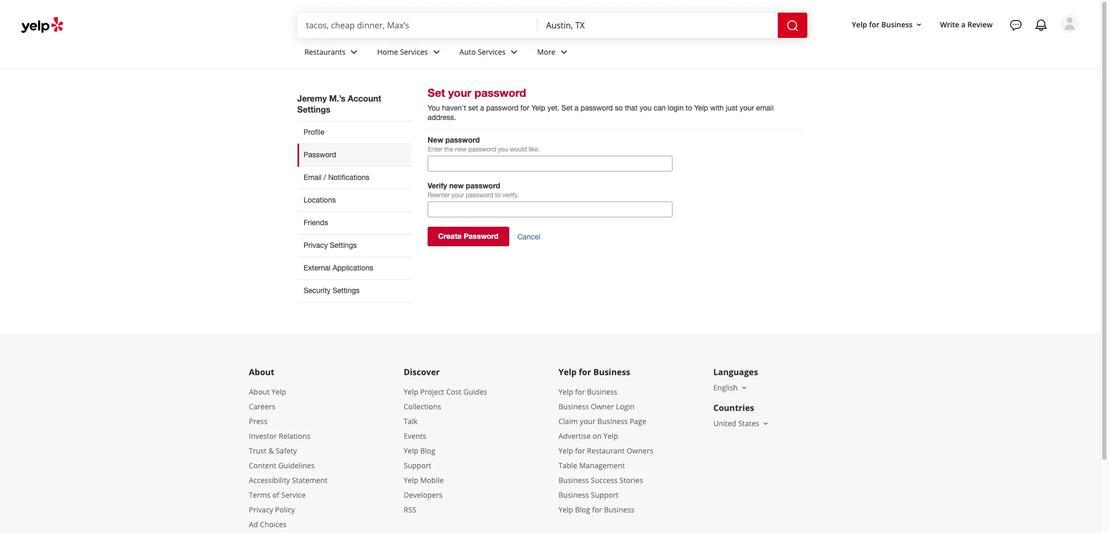 Task type: vqa. For each thing, say whether or not it's contained in the screenshot.
the topmost System
no



Task type: describe. For each thing, give the bounding box(es) containing it.
notifications
[[328, 173, 369, 182]]

yelp for business business owner login claim your business page advertise on yelp yelp for restaurant owners table management business success stories business support yelp blog for business
[[559, 387, 653, 515]]

create
[[438, 232, 462, 241]]

0 horizontal spatial password
[[304, 151, 336, 159]]

messages image
[[1010, 19, 1022, 32]]

accessibility
[[249, 475, 290, 485]]

united states
[[713, 419, 759, 429]]

guides
[[463, 387, 487, 397]]

write
[[940, 19, 959, 29]]

password right the
[[468, 146, 496, 153]]

more link
[[529, 38, 579, 68]]

locations
[[304, 196, 336, 204]]

address.
[[428, 113, 456, 122]]

english button
[[713, 383, 748, 393]]

business categories element
[[296, 38, 1079, 68]]

policy
[[275, 505, 295, 515]]

new password enter the new password you would like.
[[428, 135, 540, 153]]

privacy settings link
[[297, 234, 412, 257]]

password inside button
[[464, 232, 499, 241]]

new inside verify new password reenter your password to verify.
[[449, 181, 464, 190]]

settings for security
[[333, 286, 360, 295]]

success
[[591, 475, 618, 485]]

blog inside yelp project cost guides collections talk events yelp blog support yelp mobile developers rss
[[420, 446, 435, 456]]

you inside "new password enter the new password you would like."
[[498, 146, 508, 153]]

24 chevron down v2 image for more
[[558, 46, 570, 58]]

Find text field
[[306, 19, 529, 31]]

services for home services
[[400, 47, 428, 57]]

yet.
[[547, 104, 559, 112]]

home services
[[377, 47, 428, 57]]

24 chevron down v2 image for auto services
[[508, 46, 520, 58]]

safety
[[276, 446, 297, 456]]

jeremy
[[297, 93, 327, 103]]

jeremy m.'s account settings
[[297, 93, 381, 114]]

profile
[[304, 128, 324, 136]]

friends
[[304, 219, 328, 227]]

restaurant
[[587, 446, 625, 456]]

&
[[268, 446, 274, 456]]

choices
[[260, 520, 287, 530]]

table
[[559, 461, 577, 471]]

advertise on yelp link
[[559, 431, 618, 441]]

rss link
[[404, 505, 416, 515]]

about yelp link
[[249, 387, 286, 397]]

rss
[[404, 505, 416, 515]]

support inside yelp for business business owner login claim your business page advertise on yelp yelp for restaurant owners table management business success stories business support yelp blog for business
[[591, 490, 618, 500]]

home
[[377, 47, 398, 57]]

cancel
[[517, 233, 540, 241]]

business support link
[[559, 490, 618, 500]]

claim your business page link
[[559, 417, 646, 427]]

relations
[[279, 431, 310, 441]]

auto services link
[[451, 38, 529, 68]]

password link
[[297, 144, 412, 166]]

owner
[[591, 402, 614, 412]]

with
[[710, 104, 724, 112]]

mobile
[[420, 475, 444, 485]]

24 chevron down v2 image for restaurants
[[348, 46, 360, 58]]

management
[[579, 461, 625, 471]]

blog inside yelp for business business owner login claim your business page advertise on yelp yelp for restaurant owners table management business success stories business support yelp blog for business
[[575, 505, 590, 515]]

business inside button
[[881, 19, 913, 29]]

yelp for business inside yelp for business button
[[852, 19, 913, 29]]

can
[[654, 104, 666, 112]]

security settings link
[[297, 280, 412, 303]]

Near text field
[[546, 19, 769, 31]]

verify
[[428, 181, 447, 190]]

yelp for business button
[[848, 15, 927, 34]]

content
[[249, 461, 276, 471]]

so
[[615, 104, 623, 112]]

profile link
[[297, 121, 412, 144]]

yelp blog for business link
[[559, 505, 634, 515]]

applications
[[333, 264, 373, 272]]

home services link
[[369, 38, 451, 68]]

advertise
[[559, 431, 591, 441]]

for inside "set your password you haven't set a password for yelp yet. set a password so that you can login to yelp with just your email address."
[[520, 104, 529, 112]]

events link
[[404, 431, 426, 441]]

english
[[713, 383, 738, 393]]

of
[[272, 490, 279, 500]]

collections link
[[404, 402, 441, 412]]

m.'s
[[329, 93, 345, 103]]

write a review link
[[936, 15, 997, 34]]

set your password you haven't set a password for yelp yet. set a password so that you can login to yelp with just your email address.
[[428, 86, 774, 122]]

password up the
[[445, 135, 480, 144]]

your inside verify new password reenter your password to verify.
[[452, 192, 464, 199]]

settings inside jeremy m.'s account settings
[[297, 104, 330, 114]]

settings for privacy
[[330, 241, 357, 250]]

reenter
[[428, 192, 450, 199]]

languages
[[713, 366, 758, 378]]

services for auto services
[[478, 47, 506, 57]]

set
[[468, 104, 478, 112]]

0 horizontal spatial yelp for business
[[559, 366, 630, 378]]

developers
[[404, 490, 443, 500]]

service
[[281, 490, 306, 500]]

yelp blog link
[[404, 446, 435, 456]]

privacy inside the about yelp careers press investor relations trust & safety content guidelines accessibility statement terms of service privacy policy ad choices
[[249, 505, 273, 515]]

jeremy m. image
[[1060, 14, 1079, 33]]

password down "new password enter the new password you would like."
[[466, 181, 500, 190]]

events
[[404, 431, 426, 441]]

developers link
[[404, 490, 443, 500]]

you
[[428, 104, 440, 112]]



Task type: locate. For each thing, give the bounding box(es) containing it.
none field "near"
[[546, 19, 769, 31]]

you left would
[[498, 146, 508, 153]]

a right yet.
[[575, 104, 579, 112]]

24 chevron down v2 image right the restaurants
[[348, 46, 360, 58]]

2 24 chevron down v2 image from the left
[[508, 46, 520, 58]]

1 vertical spatial about
[[249, 387, 270, 397]]

account
[[348, 93, 381, 103]]

None search field
[[298, 13, 809, 38]]

cost
[[446, 387, 461, 397]]

password
[[304, 151, 336, 159], [464, 232, 499, 241]]

investor
[[249, 431, 277, 441]]

trust & safety link
[[249, 446, 297, 456]]

claim
[[559, 417, 578, 427]]

set right yet.
[[561, 104, 573, 112]]

about for about yelp careers press investor relations trust & safety content guidelines accessibility statement terms of service privacy policy ad choices
[[249, 387, 270, 397]]

settings up external applications
[[330, 241, 357, 250]]

0 horizontal spatial blog
[[420, 446, 435, 456]]

about up "about yelp" link
[[249, 366, 274, 378]]

1 vertical spatial privacy
[[249, 505, 273, 515]]

1 horizontal spatial set
[[561, 104, 573, 112]]

password right create at the left of page
[[464, 232, 499, 241]]

24 chevron down v2 image
[[348, 46, 360, 58], [508, 46, 520, 58]]

Verify new password password field
[[428, 202, 673, 218]]

stories
[[619, 475, 643, 485]]

project
[[420, 387, 444, 397]]

your inside yelp for business business owner login claim your business page advertise on yelp yelp for restaurant owners table management business success stories business support yelp blog for business
[[580, 417, 595, 427]]

support inside yelp project cost guides collections talk events yelp blog support yelp mobile developers rss
[[404, 461, 431, 471]]

1 vertical spatial support
[[591, 490, 618, 500]]

1 24 chevron down v2 image from the left
[[430, 46, 443, 58]]

0 vertical spatial 16 chevron down v2 image
[[915, 20, 923, 29]]

states
[[738, 419, 759, 429]]

1 horizontal spatial blog
[[575, 505, 590, 515]]

to inside "set your password you haven't set a password for yelp yet. set a password so that you can login to yelp with just your email address."
[[686, 104, 692, 112]]

1 horizontal spatial password
[[464, 232, 499, 241]]

1 vertical spatial yelp for business
[[559, 366, 630, 378]]

for inside yelp for business button
[[869, 19, 879, 29]]

16 chevron down v2 image inside english popup button
[[740, 384, 748, 392]]

24 chevron down v2 image inside the more link
[[558, 46, 570, 58]]

None field
[[306, 19, 529, 31], [546, 19, 769, 31]]

your right just
[[740, 104, 754, 112]]

page
[[630, 417, 646, 427]]

password left so
[[581, 104, 613, 112]]

support
[[404, 461, 431, 471], [591, 490, 618, 500]]

1 horizontal spatial services
[[478, 47, 506, 57]]

1 about from the top
[[249, 366, 274, 378]]

you left can
[[640, 104, 652, 112]]

New password password field
[[428, 156, 673, 172]]

1 vertical spatial 16 chevron down v2 image
[[740, 384, 748, 392]]

ad choices link
[[249, 520, 287, 530]]

24 chevron down v2 image inside restaurants link
[[348, 46, 360, 58]]

you inside "set your password you haven't set a password for yelp yet. set a password so that you can login to yelp with just your email address."
[[640, 104, 652, 112]]

16 chevron down v2 image
[[761, 420, 770, 428]]

verify new password reenter your password to verify.
[[428, 181, 519, 199]]

16 chevron down v2 image
[[915, 20, 923, 29], [740, 384, 748, 392]]

owners
[[627, 446, 653, 456]]

about yelp careers press investor relations trust & safety content guidelines accessibility statement terms of service privacy policy ad choices
[[249, 387, 328, 530]]

yelp inside the about yelp careers press investor relations trust & safety content guidelines accessibility statement terms of service privacy policy ad choices
[[272, 387, 286, 397]]

support down success
[[591, 490, 618, 500]]

1 horizontal spatial 24 chevron down v2 image
[[508, 46, 520, 58]]

new right the
[[455, 146, 467, 153]]

to inside verify new password reenter your password to verify.
[[495, 192, 501, 199]]

email
[[304, 173, 322, 182]]

24 chevron down v2 image left auto at the left top
[[430, 46, 443, 58]]

security settings
[[304, 286, 360, 295]]

new
[[428, 135, 443, 144]]

1 horizontal spatial to
[[686, 104, 692, 112]]

review
[[967, 19, 993, 29]]

that
[[625, 104, 638, 112]]

user actions element
[[843, 13, 1094, 78]]

your right reenter
[[452, 192, 464, 199]]

investor relations link
[[249, 431, 310, 441]]

2 vertical spatial settings
[[333, 286, 360, 295]]

services
[[400, 47, 428, 57], [478, 47, 506, 57]]

to right login
[[686, 104, 692, 112]]

create password
[[438, 232, 499, 241]]

0 horizontal spatial 24 chevron down v2 image
[[430, 46, 443, 58]]

1 vertical spatial password
[[464, 232, 499, 241]]

privacy policy link
[[249, 505, 295, 515]]

friends link
[[297, 212, 412, 234]]

privacy settings
[[304, 241, 357, 250]]

blog up support link at the bottom of page
[[420, 446, 435, 456]]

1 horizontal spatial 16 chevron down v2 image
[[915, 20, 923, 29]]

1 services from the left
[[400, 47, 428, 57]]

0 horizontal spatial support
[[404, 461, 431, 471]]

your up haven't
[[448, 86, 471, 100]]

none field "find"
[[306, 19, 529, 31]]

a
[[961, 19, 966, 29], [480, 104, 484, 112], [575, 104, 579, 112]]

a right set
[[480, 104, 484, 112]]

0 vertical spatial set
[[428, 86, 445, 100]]

a inside "element"
[[961, 19, 966, 29]]

password up /
[[304, 151, 336, 159]]

write a review
[[940, 19, 993, 29]]

2 horizontal spatial a
[[961, 19, 966, 29]]

1 vertical spatial new
[[449, 181, 464, 190]]

yelp mobile link
[[404, 475, 444, 485]]

24 chevron down v2 image inside home services link
[[430, 46, 443, 58]]

0 horizontal spatial 16 chevron down v2 image
[[740, 384, 748, 392]]

0 vertical spatial password
[[304, 151, 336, 159]]

settings down applications
[[333, 286, 360, 295]]

notifications image
[[1035, 19, 1047, 32]]

haven't
[[442, 104, 466, 112]]

a right write
[[961, 19, 966, 29]]

on
[[593, 431, 602, 441]]

privacy down friends
[[304, 241, 328, 250]]

2 services from the left
[[478, 47, 506, 57]]

about up careers link
[[249, 387, 270, 397]]

new
[[455, 146, 467, 153], [449, 181, 464, 190]]

email / notifications
[[304, 173, 369, 182]]

settings down 'jeremy'
[[297, 104, 330, 114]]

1 vertical spatial to
[[495, 192, 501, 199]]

password left verify.
[[466, 192, 493, 199]]

1 horizontal spatial none field
[[546, 19, 769, 31]]

email / notifications link
[[297, 166, 412, 189]]

24 chevron down v2 image
[[430, 46, 443, 58], [558, 46, 570, 58]]

restaurants
[[304, 47, 346, 57]]

1 horizontal spatial a
[[575, 104, 579, 112]]

1 none field from the left
[[306, 19, 529, 31]]

2 none field from the left
[[546, 19, 769, 31]]

like.
[[529, 146, 540, 153]]

16 chevron down v2 image inside yelp for business button
[[915, 20, 923, 29]]

0 horizontal spatial set
[[428, 86, 445, 100]]

1 horizontal spatial support
[[591, 490, 618, 500]]

trust
[[249, 446, 267, 456]]

countries
[[713, 402, 754, 414]]

united
[[713, 419, 736, 429]]

password right set
[[486, 104, 518, 112]]

0 horizontal spatial services
[[400, 47, 428, 57]]

16 chevron down v2 image for yelp for business
[[915, 20, 923, 29]]

about for about
[[249, 366, 274, 378]]

0 vertical spatial support
[[404, 461, 431, 471]]

blog down "business support" link
[[575, 505, 590, 515]]

the
[[444, 146, 453, 153]]

support down yelp blog link
[[404, 461, 431, 471]]

to
[[686, 104, 692, 112], [495, 192, 501, 199]]

1 horizontal spatial 24 chevron down v2 image
[[558, 46, 570, 58]]

about inside the about yelp careers press investor relations trust & safety content guidelines accessibility statement terms of service privacy policy ad choices
[[249, 387, 270, 397]]

privacy down terms on the left
[[249, 505, 273, 515]]

1 vertical spatial blog
[[575, 505, 590, 515]]

press
[[249, 417, 267, 427]]

0 horizontal spatial privacy
[[249, 505, 273, 515]]

16 chevron down v2 image left write
[[915, 20, 923, 29]]

1 24 chevron down v2 image from the left
[[348, 46, 360, 58]]

press link
[[249, 417, 267, 427]]

16 chevron down v2 image for english
[[740, 384, 748, 392]]

business owner login link
[[559, 402, 635, 412]]

more
[[537, 47, 555, 57]]

0 vertical spatial blog
[[420, 446, 435, 456]]

careers
[[249, 402, 275, 412]]

to left verify.
[[495, 192, 501, 199]]

password
[[475, 86, 526, 100], [486, 104, 518, 112], [581, 104, 613, 112], [445, 135, 480, 144], [468, 146, 496, 153], [466, 181, 500, 190], [466, 192, 493, 199]]

none field up home services link
[[306, 19, 529, 31]]

support link
[[404, 461, 431, 471]]

0 horizontal spatial none field
[[306, 19, 529, 31]]

yelp inside button
[[852, 19, 867, 29]]

accessibility statement link
[[249, 475, 328, 485]]

24 chevron down v2 image inside auto services link
[[508, 46, 520, 58]]

yelp for business
[[852, 19, 913, 29], [559, 366, 630, 378]]

16 chevron down v2 image down languages
[[740, 384, 748, 392]]

0 horizontal spatial you
[[498, 146, 508, 153]]

24 chevron down v2 image for home services
[[430, 46, 443, 58]]

0 vertical spatial about
[[249, 366, 274, 378]]

2 about from the top
[[249, 387, 270, 397]]

would
[[510, 146, 527, 153]]

yelp
[[852, 19, 867, 29], [531, 104, 545, 112], [694, 104, 708, 112], [559, 366, 577, 378], [272, 387, 286, 397], [404, 387, 418, 397], [559, 387, 573, 397], [603, 431, 618, 441], [404, 446, 418, 456], [559, 446, 573, 456], [404, 475, 418, 485], [559, 505, 573, 515]]

privacy
[[304, 241, 328, 250], [249, 505, 273, 515]]

discover
[[404, 366, 440, 378]]

0 vertical spatial to
[[686, 104, 692, 112]]

services right "home"
[[400, 47, 428, 57]]

external
[[304, 264, 331, 272]]

2 24 chevron down v2 image from the left
[[558, 46, 570, 58]]

guidelines
[[278, 461, 315, 471]]

1 vertical spatial set
[[561, 104, 573, 112]]

0 horizontal spatial to
[[495, 192, 501, 199]]

external applications
[[304, 264, 373, 272]]

your
[[448, 86, 471, 100], [740, 104, 754, 112], [452, 192, 464, 199], [580, 417, 595, 427]]

1 vertical spatial you
[[498, 146, 508, 153]]

24 chevron down v2 image right auto services
[[508, 46, 520, 58]]

1 horizontal spatial you
[[640, 104, 652, 112]]

0 horizontal spatial a
[[480, 104, 484, 112]]

password up set
[[475, 86, 526, 100]]

yelp project cost guides collections talk events yelp blog support yelp mobile developers rss
[[404, 387, 487, 515]]

0 vertical spatial settings
[[297, 104, 330, 114]]

blog
[[420, 446, 435, 456], [575, 505, 590, 515]]

content guidelines link
[[249, 461, 315, 471]]

cancel link
[[517, 233, 540, 242]]

yelp for business link
[[559, 387, 617, 397]]

yelp for restaurant owners link
[[559, 446, 653, 456]]

auto services
[[460, 47, 506, 57]]

new right verify
[[449, 181, 464, 190]]

yelp project cost guides link
[[404, 387, 487, 397]]

talk
[[404, 417, 418, 427]]

1 vertical spatial settings
[[330, 241, 357, 250]]

search image
[[786, 19, 799, 32]]

your up advertise on yelp link
[[580, 417, 595, 427]]

0 vertical spatial you
[[640, 104, 652, 112]]

careers link
[[249, 402, 275, 412]]

auto
[[460, 47, 476, 57]]

1 horizontal spatial yelp for business
[[852, 19, 913, 29]]

set up you
[[428, 86, 445, 100]]

1 horizontal spatial privacy
[[304, 241, 328, 250]]

24 chevron down v2 image right more
[[558, 46, 570, 58]]

united states button
[[713, 419, 770, 429]]

email
[[756, 104, 774, 112]]

business
[[881, 19, 913, 29], [593, 366, 630, 378], [587, 387, 617, 397], [559, 402, 589, 412], [597, 417, 628, 427], [559, 475, 589, 485], [559, 490, 589, 500], [604, 505, 634, 515]]

about
[[249, 366, 274, 378], [249, 387, 270, 397]]

0 vertical spatial yelp for business
[[852, 19, 913, 29]]

terms
[[249, 490, 270, 500]]

new inside "new password enter the new password you would like."
[[455, 146, 467, 153]]

none field up business categories element
[[546, 19, 769, 31]]

0 vertical spatial privacy
[[304, 241, 328, 250]]

terms of service link
[[249, 490, 306, 500]]

0 vertical spatial new
[[455, 146, 467, 153]]

0 horizontal spatial 24 chevron down v2 image
[[348, 46, 360, 58]]

services right auto at the left top
[[478, 47, 506, 57]]



